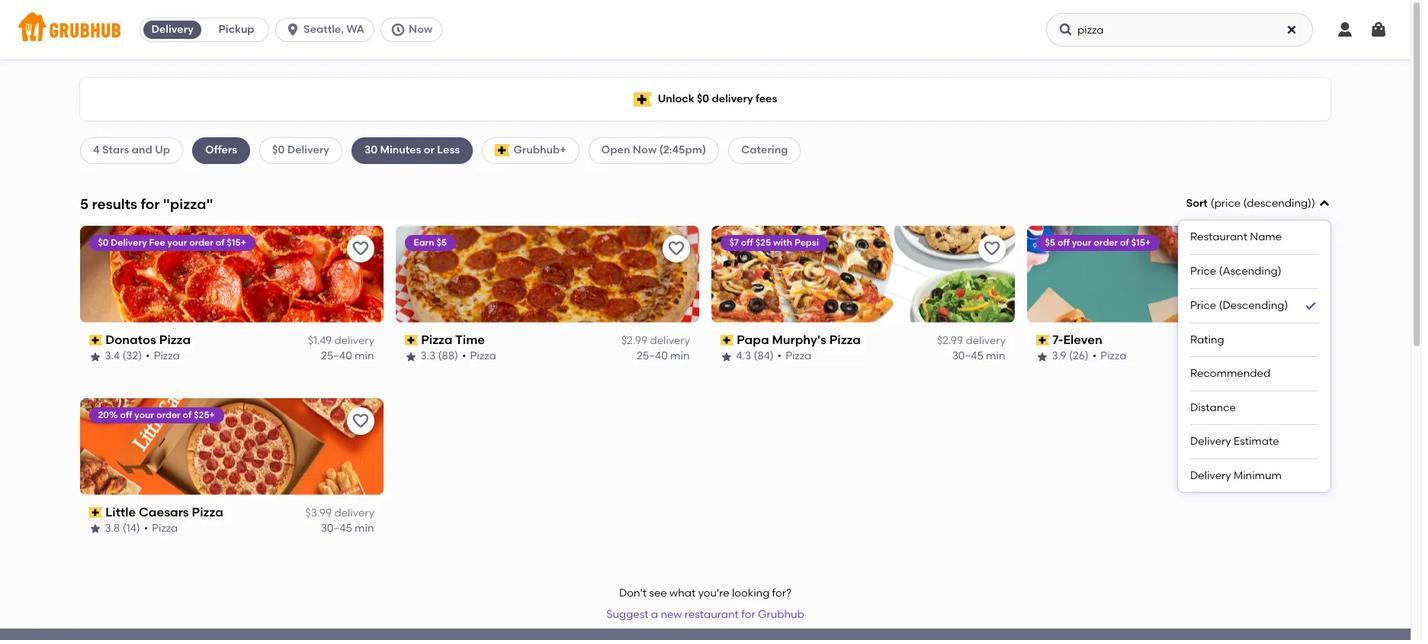 Task type: describe. For each thing, give the bounding box(es) containing it.
a
[[651, 608, 658, 621]]

subscription pass image for 7-eleven
[[1037, 335, 1050, 346]]

2 horizontal spatial svg image
[[1370, 21, 1388, 39]]

star icon image for donatos pizza
[[89, 351, 101, 363]]

2 $15+ from the left
[[1132, 237, 1152, 248]]

murphy's
[[773, 332, 827, 347]]

pizza time
[[422, 332, 486, 347]]

minimum
[[1234, 469, 1282, 482]]

restaurant
[[1191, 231, 1248, 244]]

(14)
[[123, 522, 140, 535]]

0 horizontal spatial for
[[141, 195, 160, 213]]

delivery minimum
[[1191, 469, 1282, 482]]

little
[[106, 505, 136, 519]]

save this restaurant button for pizza time
[[663, 235, 690, 262]]

25–40 min for pizza time
[[637, 350, 690, 363]]

)
[[1312, 197, 1316, 210]]

pizza down time
[[471, 350, 497, 363]]

3.8
[[105, 522, 120, 535]]

offers
[[205, 144, 237, 157]]

price (descending)
[[1191, 299, 1289, 312]]

delivery for delivery estimate
[[1191, 435, 1232, 448]]

pizza right caesars
[[192, 505, 224, 519]]

delivery button
[[140, 18, 205, 42]]

save this restaurant image for donatos pizza
[[352, 239, 370, 258]]

3 save this restaurant image from the left
[[1299, 239, 1317, 258]]

• pizza for donatos pizza
[[146, 350, 180, 363]]

unlock $0 delivery fees
[[658, 92, 778, 105]]

see
[[649, 587, 667, 600]]

$3.99 delivery
[[306, 507, 375, 519]]

(
[[1211, 197, 1215, 210]]

pizza up 3.3 (88)
[[422, 332, 453, 347]]

estimate
[[1234, 435, 1280, 448]]

fees
[[756, 92, 778, 105]]

30–45 min for $2.99 delivery
[[953, 350, 1006, 363]]

stars
[[102, 144, 129, 157]]

suggest
[[607, 608, 649, 621]]

delivery for donatos pizza
[[334, 334, 375, 347]]

svg image inside the seattle, wa button
[[285, 22, 301, 37]]

time
[[456, 332, 486, 347]]

eleven
[[1064, 332, 1103, 347]]

30–45 for 7-eleven
[[1269, 350, 1300, 363]]

delivery left fee
[[111, 237, 147, 248]]

save this restaurant image for papa murphy's pizza
[[983, 239, 1002, 258]]

4
[[93, 144, 100, 157]]

Search for food, convenience, alcohol... search field
[[1047, 13, 1314, 47]]

$25
[[756, 237, 772, 248]]

wa
[[346, 23, 365, 36]]

catering
[[742, 144, 788, 157]]

30–45 min for 7-eleven
[[1269, 350, 1322, 363]]

• pizza for pizza time
[[463, 350, 497, 363]]

fee
[[150, 237, 166, 248]]

little caesars pizza
[[106, 505, 224, 519]]

pickup
[[219, 23, 255, 36]]

price for price (descending)
[[1191, 299, 1217, 312]]

pizza right donatos
[[160, 332, 191, 347]]

min for pizza time
[[671, 350, 690, 363]]

pickup button
[[205, 18, 269, 42]]

$0 for $0 delivery fee your order of $15+
[[98, 237, 109, 248]]

min for little caesars pizza
[[355, 522, 375, 535]]

unlock
[[658, 92, 695, 105]]

price
[[1215, 197, 1241, 210]]

now inside 5 results for "pizza" main content
[[633, 144, 657, 157]]

$7
[[730, 237, 740, 248]]

don't
[[619, 587, 647, 600]]

delivery left 30
[[287, 144, 330, 157]]

list box inside 5 results for "pizza" main content
[[1191, 221, 1319, 492]]

papa murphy's pizza
[[737, 332, 862, 347]]

sort ( price (descending) )
[[1187, 197, 1316, 210]]

rating
[[1191, 333, 1225, 346]]

7-
[[1053, 332, 1064, 347]]

don't see what you're looking for?
[[619, 587, 792, 600]]

3.9 (26)
[[1053, 350, 1090, 363]]

up
[[155, 144, 170, 157]]

save this restaurant button for papa murphy's pizza
[[979, 235, 1006, 262]]

$0 delivery
[[272, 144, 330, 157]]

$3.99
[[306, 507, 332, 519]]

suggest a new restaurant for grubhub button
[[600, 601, 811, 629]]

pizza down 'papa murphy's pizza'
[[786, 350, 812, 363]]

order for $3.99 delivery
[[157, 409, 181, 420]]

earn $5
[[414, 237, 447, 248]]

looking
[[732, 587, 770, 600]]

$0 delivery fee your order of $15+
[[98, 237, 247, 248]]

$25+
[[194, 409, 215, 420]]

recommended
[[1191, 367, 1271, 380]]

grubhub plus flag logo image for grubhub+
[[495, 145, 511, 157]]

3.4
[[105, 350, 120, 363]]

or
[[424, 144, 435, 157]]

name
[[1251, 231, 1283, 244]]

3.9
[[1053, 350, 1067, 363]]

donatos pizza
[[106, 332, 191, 347]]

30–45 for $2.99 delivery
[[953, 350, 984, 363]]

• for donatos pizza
[[146, 350, 150, 363]]

what
[[670, 587, 696, 600]]

"pizza"
[[163, 195, 213, 213]]

now button
[[381, 18, 449, 42]]

pizza down donatos pizza
[[154, 350, 180, 363]]

• pizza for little caesars pizza
[[144, 522, 178, 535]]

off for $3.99
[[121, 409, 133, 420]]

seattle, wa button
[[275, 18, 381, 42]]

(descending)
[[1219, 299, 1289, 312]]

3.3 (88)
[[421, 350, 459, 363]]

25–40 min for donatos pizza
[[322, 350, 375, 363]]

1 horizontal spatial of
[[216, 237, 225, 248]]

subscription pass image for little caesars pizza
[[89, 507, 103, 518]]

minutes
[[380, 144, 421, 157]]

grubhub
[[758, 608, 805, 621]]

price for price (ascending)
[[1191, 265, 1217, 278]]



Task type: locate. For each thing, give the bounding box(es) containing it.
0 horizontal spatial $15+
[[227, 237, 247, 248]]

now inside button
[[409, 23, 433, 36]]

• right (14)
[[144, 522, 149, 535]]

for right results
[[141, 195, 160, 213]]

and
[[132, 144, 152, 157]]

• right (26)
[[1093, 350, 1098, 363]]

0 horizontal spatial svg image
[[285, 22, 301, 37]]

25–40 for pizza time
[[637, 350, 668, 363]]

order
[[190, 237, 214, 248], [1095, 237, 1119, 248], [157, 409, 181, 420]]

• for little caesars pizza
[[144, 522, 149, 535]]

$5 off your order of $15+
[[1046, 237, 1152, 248]]

$0 right the unlock
[[697, 92, 710, 105]]

pizza right 'murphy's'
[[830, 332, 862, 347]]

1 horizontal spatial subscription pass image
[[1037, 335, 1050, 346]]

2 price from the top
[[1191, 299, 1217, 312]]

save this restaurant image
[[668, 239, 686, 258], [983, 239, 1002, 258], [1299, 239, 1317, 258]]

delivery left pickup
[[151, 23, 194, 36]]

30 minutes or less
[[365, 144, 460, 157]]

star icon image left 3.8
[[89, 523, 101, 535]]

with
[[774, 237, 793, 248]]

2 $2.99 from the left
[[938, 334, 964, 347]]

$2.99 delivery
[[622, 334, 690, 347], [938, 334, 1006, 347]]

$5
[[437, 237, 447, 248], [1046, 237, 1056, 248]]

of
[[216, 237, 225, 248], [1121, 237, 1130, 248], [183, 409, 192, 420]]

price down restaurant
[[1191, 265, 1217, 278]]

1 horizontal spatial off
[[742, 237, 754, 248]]

20% off your order of $25+
[[98, 409, 215, 420]]

delivery estimate
[[1191, 435, 1280, 448]]

1 vertical spatial $0
[[272, 144, 285, 157]]

2 horizontal spatial 30–45
[[1269, 350, 1300, 363]]

$1.49
[[308, 334, 332, 347]]

0 horizontal spatial save this restaurant image
[[668, 239, 686, 258]]

delivery for papa murphy's pizza
[[966, 334, 1006, 347]]

svg image
[[1370, 21, 1388, 39], [285, 22, 301, 37], [1059, 22, 1074, 37]]

1 vertical spatial for
[[742, 608, 756, 621]]

2 horizontal spatial save this restaurant image
[[1299, 239, 1317, 258]]

$2.99 delivery for pizza time
[[622, 334, 690, 347]]

25–40 for donatos pizza
[[322, 350, 353, 363]]

5 results for "pizza"
[[80, 195, 213, 213]]

your
[[168, 237, 188, 248], [1073, 237, 1092, 248], [135, 409, 155, 420]]

save this restaurant image for pizza time
[[668, 239, 686, 258]]

7-eleven link
[[1037, 332, 1322, 349]]

30–45 min
[[953, 350, 1006, 363], [1269, 350, 1322, 363], [321, 522, 375, 535]]

2 horizontal spatial of
[[1121, 237, 1130, 248]]

0 vertical spatial save this restaurant image
[[352, 239, 370, 258]]

price up rating
[[1191, 299, 1217, 312]]

1 vertical spatial save this restaurant image
[[352, 412, 370, 430]]

4.3 (84)
[[737, 350, 774, 363]]

• right '(32)'
[[146, 350, 150, 363]]

$2.99 for pizza time
[[622, 334, 648, 347]]

0 horizontal spatial $2.99
[[622, 334, 648, 347]]

1 horizontal spatial svg image
[[1059, 22, 1074, 37]]

none field containing sort
[[1179, 196, 1331, 492]]

0 horizontal spatial of
[[183, 409, 192, 420]]

1 vertical spatial price
[[1191, 299, 1217, 312]]

1 horizontal spatial order
[[190, 237, 214, 248]]

you're
[[699, 587, 730, 600]]

papa murphy's pizza logo image
[[712, 226, 1015, 323]]

suggest a new restaurant for grubhub
[[607, 608, 805, 621]]

pizza
[[160, 332, 191, 347], [422, 332, 453, 347], [830, 332, 862, 347], [154, 350, 180, 363], [471, 350, 497, 363], [786, 350, 812, 363], [1101, 350, 1128, 363], [192, 505, 224, 519], [152, 522, 178, 535]]

1 vertical spatial now
[[633, 144, 657, 157]]

for inside button
[[742, 608, 756, 621]]

1 subscription pass image from the left
[[89, 335, 103, 346]]

1 horizontal spatial grubhub plus flag logo image
[[634, 92, 652, 106]]

• right (88)
[[463, 350, 467, 363]]

•
[[146, 350, 150, 363], [463, 350, 467, 363], [778, 350, 782, 363], [1093, 350, 1098, 363], [144, 522, 149, 535]]

1 25–40 min from the left
[[322, 350, 375, 363]]

$1.49 delivery
[[308, 334, 375, 347]]

seattle, wa
[[304, 23, 365, 36]]

of for $3.99 delivery
[[183, 409, 192, 420]]

star icon image left 3.4
[[89, 351, 101, 363]]

$7 off $25 with pepsi
[[730, 237, 820, 248]]

0 vertical spatial grubhub plus flag logo image
[[634, 92, 652, 106]]

svg image
[[1337, 21, 1355, 39], [391, 22, 406, 37], [1286, 24, 1298, 36], [1319, 198, 1331, 210]]

(26)
[[1070, 350, 1090, 363]]

$2.99
[[622, 334, 648, 347], [938, 334, 964, 347]]

star icon image for little caesars pizza
[[89, 523, 101, 535]]

pizza time logo image
[[396, 226, 700, 323]]

subscription pass image left papa
[[721, 335, 734, 346]]

None field
[[1179, 196, 1331, 492]]

main navigation navigation
[[0, 0, 1411, 60]]

• pizza down caesars
[[144, 522, 178, 535]]

1 save this restaurant image from the left
[[668, 239, 686, 258]]

1 horizontal spatial save this restaurant image
[[983, 239, 1002, 258]]

subscription pass image for papa murphy's pizza
[[721, 335, 734, 346]]

$2.99 delivery for papa murphy's pizza
[[938, 334, 1006, 347]]

restaurant name
[[1191, 231, 1283, 244]]

svg image inside now button
[[391, 22, 406, 37]]

• pizza for papa murphy's pizza
[[778, 350, 812, 363]]

• pizza right (26)
[[1093, 350, 1128, 363]]

0 horizontal spatial order
[[157, 409, 181, 420]]

star icon image for papa murphy's pizza
[[721, 351, 733, 363]]

1 horizontal spatial $15+
[[1132, 237, 1152, 248]]

2 horizontal spatial $0
[[697, 92, 710, 105]]

min for donatos pizza
[[355, 350, 375, 363]]

subscription pass image
[[405, 335, 419, 346], [721, 335, 734, 346], [89, 507, 103, 518]]

3.3
[[421, 350, 436, 363]]

1 horizontal spatial $0
[[272, 144, 285, 157]]

grubhub plus flag logo image left the unlock
[[634, 92, 652, 106]]

$15+
[[227, 237, 247, 248], [1132, 237, 1152, 248]]

1 horizontal spatial $2.99 delivery
[[938, 334, 1006, 347]]

• right the (84)
[[778, 350, 782, 363]]

check icon image
[[1304, 298, 1319, 313]]

2 25–40 min from the left
[[637, 350, 690, 363]]

7-eleven
[[1053, 332, 1103, 347]]

1 horizontal spatial your
[[168, 237, 188, 248]]

pizza down little caesars pizza
[[152, 522, 178, 535]]

1 horizontal spatial for
[[742, 608, 756, 621]]

subscription pass image left 7-
[[1037, 335, 1050, 346]]

0 horizontal spatial 25–40 min
[[322, 350, 375, 363]]

results
[[92, 195, 137, 213]]

price (ascending)
[[1191, 265, 1282, 278]]

list box
[[1191, 221, 1319, 492]]

2 save this restaurant image from the top
[[352, 412, 370, 430]]

star icon image
[[89, 351, 101, 363], [405, 351, 417, 363], [721, 351, 733, 363], [1037, 351, 1049, 363], [89, 523, 101, 535]]

delivery for delivery minimum
[[1191, 469, 1232, 482]]

save this restaurant button for donatos pizza
[[347, 235, 375, 262]]

0 vertical spatial for
[[141, 195, 160, 213]]

star icon image left 4.3
[[721, 351, 733, 363]]

(84)
[[755, 350, 774, 363]]

1 25–40 from the left
[[322, 350, 353, 363]]

open
[[602, 144, 630, 157]]

0 horizontal spatial $2.99 delivery
[[622, 334, 690, 347]]

(32)
[[123, 350, 142, 363]]

0 vertical spatial price
[[1191, 265, 1217, 278]]

of for 7-eleven
[[1121, 237, 1130, 248]]

subscription pass image
[[89, 335, 103, 346], [1037, 335, 1050, 346]]

min down $3.99 delivery
[[355, 522, 375, 535]]

1 horizontal spatial subscription pass image
[[405, 335, 419, 346]]

subscription pass image left pizza time
[[405, 335, 419, 346]]

2 25–40 from the left
[[637, 350, 668, 363]]

min down $1.49 delivery
[[355, 350, 375, 363]]

0 horizontal spatial now
[[409, 23, 433, 36]]

$0 down results
[[98, 237, 109, 248]]

subscription pass image inside 7-eleven link
[[1037, 335, 1050, 346]]

5
[[80, 195, 89, 213]]

• for pizza time
[[463, 350, 467, 363]]

delivery for little caesars pizza
[[334, 507, 375, 519]]

$0
[[697, 92, 710, 105], [272, 144, 285, 157], [98, 237, 109, 248]]

2 save this restaurant image from the left
[[983, 239, 1002, 258]]

0 horizontal spatial $5
[[437, 237, 447, 248]]

papa
[[737, 332, 770, 347]]

$0 right offers
[[272, 144, 285, 157]]

0 horizontal spatial 30–45 min
[[321, 522, 375, 535]]

caesars
[[139, 505, 189, 519]]

1 $5 from the left
[[437, 237, 447, 248]]

restaurant
[[685, 608, 739, 621]]

0 horizontal spatial 30–45
[[321, 522, 353, 535]]

seattle,
[[304, 23, 344, 36]]

delivery for delivery
[[151, 23, 194, 36]]

$0 for $0 delivery
[[272, 144, 285, 157]]

list box containing restaurant name
[[1191, 221, 1319, 492]]

(88)
[[439, 350, 459, 363]]

2 subscription pass image from the left
[[1037, 335, 1050, 346]]

earn
[[414, 237, 435, 248]]

2 horizontal spatial off
[[1058, 237, 1071, 248]]

new
[[661, 608, 682, 621]]

none field inside 5 results for "pizza" main content
[[1179, 196, 1331, 492]]

off for 7-
[[1058, 237, 1071, 248]]

delivery
[[151, 23, 194, 36], [287, 144, 330, 157], [111, 237, 147, 248], [1191, 435, 1232, 448], [1191, 469, 1232, 482]]

2 $5 from the left
[[1046, 237, 1056, 248]]

min left 3.9
[[987, 350, 1006, 363]]

3.8 (14)
[[105, 522, 140, 535]]

subscription pass image for donatos pizza
[[89, 335, 103, 346]]

save this restaurant button for little caesars pizza
[[347, 407, 375, 435]]

1 $2.99 delivery from the left
[[622, 334, 690, 347]]

7-eleven logo image
[[1028, 226, 1331, 323]]

0 vertical spatial $0
[[697, 92, 710, 105]]

1 horizontal spatial 25–40 min
[[637, 350, 690, 363]]

30–45 min for $3.99 delivery
[[321, 522, 375, 535]]

0 horizontal spatial 25–40
[[322, 350, 353, 363]]

0 horizontal spatial subscription pass image
[[89, 507, 103, 518]]

1 vertical spatial grubhub plus flag logo image
[[495, 145, 511, 157]]

distance
[[1191, 401, 1237, 414]]

4 stars and up
[[93, 144, 170, 157]]

for down looking in the bottom right of the page
[[742, 608, 756, 621]]

min
[[355, 350, 375, 363], [671, 350, 690, 363], [987, 350, 1006, 363], [1303, 350, 1322, 363], [355, 522, 375, 535]]

open now (2:45pm)
[[602, 144, 707, 157]]

delivery down delivery estimate
[[1191, 469, 1232, 482]]

order for 7-eleven
[[1095, 237, 1119, 248]]

sort
[[1187, 197, 1208, 210]]

donatos
[[106, 332, 157, 347]]

(ascending)
[[1219, 265, 1282, 278]]

20%
[[98, 409, 118, 420]]

• pizza down 'papa murphy's pizza'
[[778, 350, 812, 363]]

off for $2.99
[[742, 237, 754, 248]]

5 results for "pizza" main content
[[0, 60, 1411, 640]]

grubhub plus flag logo image left grubhub+
[[495, 145, 511, 157]]

• pizza down donatos pizza
[[146, 350, 180, 363]]

delivery for pizza time
[[650, 334, 690, 347]]

2 horizontal spatial order
[[1095, 237, 1119, 248]]

0 horizontal spatial grubhub plus flag logo image
[[495, 145, 511, 157]]

min for papa murphy's pizza
[[987, 350, 1006, 363]]

2 vertical spatial $0
[[98, 237, 109, 248]]

price (descending) option
[[1191, 289, 1319, 323]]

pizza right (26)
[[1101, 350, 1128, 363]]

subscription pass image left donatos
[[89, 335, 103, 346]]

donatos pizza logo image
[[80, 226, 384, 323]]

pepsi
[[795, 237, 820, 248]]

0 horizontal spatial subscription pass image
[[89, 335, 103, 346]]

now
[[409, 23, 433, 36], [633, 144, 657, 157]]

$2.99 for papa murphy's pizza
[[938, 334, 964, 347]]

save this restaurant image
[[352, 239, 370, 258], [352, 412, 370, 430]]

less
[[437, 144, 460, 157]]

subscription pass image left little at the left of the page
[[89, 507, 103, 518]]

1 horizontal spatial 25–40
[[637, 350, 668, 363]]

30
[[365, 144, 378, 157]]

delivery inside delivery button
[[151, 23, 194, 36]]

2 horizontal spatial your
[[1073, 237, 1092, 248]]

(2:45pm)
[[659, 144, 707, 157]]

price inside price (descending) option
[[1191, 299, 1217, 312]]

0 vertical spatial now
[[409, 23, 433, 36]]

0 horizontal spatial off
[[121, 409, 133, 420]]

• pizza down time
[[463, 350, 497, 363]]

now right wa
[[409, 23, 433, 36]]

• for papa murphy's pizza
[[778, 350, 782, 363]]

1 price from the top
[[1191, 265, 1217, 278]]

grubhub plus flag logo image for unlock $0 delivery fees
[[634, 92, 652, 106]]

subscription pass image for pizza time
[[405, 335, 419, 346]]

2 $2.99 delivery from the left
[[938, 334, 1006, 347]]

grubhub+
[[514, 144, 567, 157]]

1 $15+ from the left
[[227, 237, 247, 248]]

1 horizontal spatial $5
[[1046, 237, 1056, 248]]

0 horizontal spatial $0
[[98, 237, 109, 248]]

30–45 for $3.99 delivery
[[321, 522, 353, 535]]

little caesars pizza logo image
[[80, 398, 384, 495]]

1 save this restaurant image from the top
[[352, 239, 370, 258]]

1 horizontal spatial 30–45
[[953, 350, 984, 363]]

1 $2.99 from the left
[[622, 334, 648, 347]]

1 horizontal spatial now
[[633, 144, 657, 157]]

your for 7-eleven
[[1073, 237, 1092, 248]]

min left 4.3
[[671, 350, 690, 363]]

1 horizontal spatial 30–45 min
[[953, 350, 1006, 363]]

star icon image for pizza time
[[405, 351, 417, 363]]

(descending)
[[1244, 197, 1312, 210]]

save this restaurant button
[[347, 235, 375, 262], [663, 235, 690, 262], [979, 235, 1006, 262], [1295, 235, 1322, 262], [347, 407, 375, 435]]

off
[[742, 237, 754, 248], [1058, 237, 1071, 248], [121, 409, 133, 420]]

min down check icon
[[1303, 350, 1322, 363]]

1 horizontal spatial $2.99
[[938, 334, 964, 347]]

save this restaurant image for little caesars pizza
[[352, 412, 370, 430]]

grubhub plus flag logo image
[[634, 92, 652, 106], [495, 145, 511, 157]]

4.3
[[737, 350, 752, 363]]

0 horizontal spatial your
[[135, 409, 155, 420]]

star icon image left 3.9
[[1037, 351, 1049, 363]]

star icon image left "3.3"
[[405, 351, 417, 363]]

delivery down distance
[[1191, 435, 1232, 448]]

your for $3.99 delivery
[[135, 409, 155, 420]]

2 horizontal spatial subscription pass image
[[721, 335, 734, 346]]

2 horizontal spatial 30–45 min
[[1269, 350, 1322, 363]]

now right 'open'
[[633, 144, 657, 157]]



Task type: vqa. For each thing, say whether or not it's contained in the screenshot.
2nd Biscuit
no



